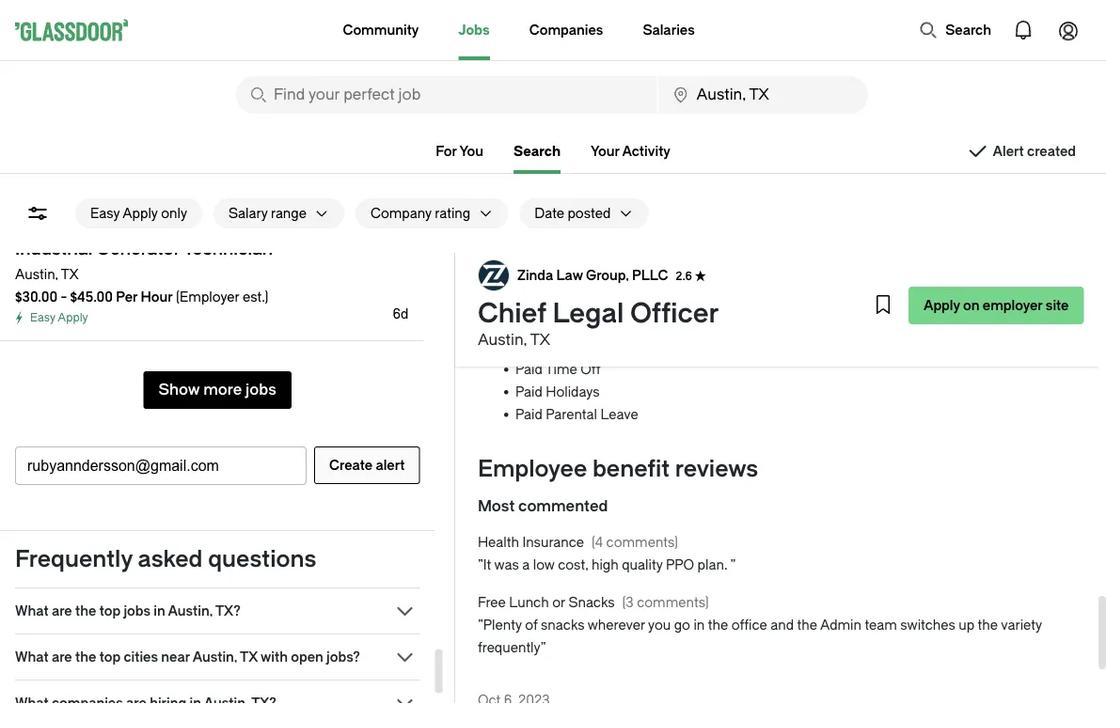 Task type: vqa. For each thing, say whether or not it's contained in the screenshot.
"T"
no



Task type: locate. For each thing, give the bounding box(es) containing it.
0 vertical spatial with
[[619, 340, 645, 355]]

or up snacks
[[552, 596, 565, 611]]

paid down retirement
[[515, 362, 542, 378]]

in
[[154, 603, 165, 619], [693, 618, 704, 634]]

site
[[1045, 298, 1069, 313]]

0 vertical spatial easy
[[90, 206, 120, 221]]

1 horizontal spatial up
[[958, 618, 974, 634]]

with
[[619, 340, 645, 355], [261, 650, 288, 665]]

top left cities
[[99, 650, 121, 665]]

none field search keyword
[[236, 76, 657, 114]]

frequently"
[[477, 641, 546, 656]]

comments) inside free lunch or snacks (3 comments) "plenty of snacks wherever you go in the office and the admin team switches up the variety frequently"
[[637, 596, 708, 611]]

0 horizontal spatial apply
[[58, 311, 88, 325]]

company inside the health savings account (hsa) dental insurance vision insurance retirement plan with up to 3% company match paid time off paid holidays paid parental leave
[[704, 340, 765, 355]]

0 horizontal spatial in
[[154, 603, 165, 619]]

2 vertical spatial paid
[[515, 407, 542, 423]]

are inside popup button
[[52, 650, 72, 665]]

frequently asked questions
[[15, 547, 316, 573]]

with inside the health savings account (hsa) dental insurance vision insurance retirement plan with up to 3% company match paid time off paid holidays paid parental leave
[[619, 340, 645, 355]]

for you
[[436, 143, 484, 159]]

insurance down savings
[[559, 295, 621, 310]]

health up dental
[[515, 272, 556, 287]]

cities
[[124, 650, 158, 665]]

(3
[[622, 596, 633, 611]]

austin, inside what are the top cities near austin, tx with open jobs? popup button
[[193, 650, 237, 665]]

austin, right near
[[193, 650, 237, 665]]

apply down the -
[[58, 311, 88, 325]]

1 horizontal spatial apply
[[123, 206, 158, 221]]

1 vertical spatial are
[[52, 650, 72, 665]]

austin, inside chief legal officer austin, tx
[[477, 332, 527, 349]]

tx inside chief legal officer austin, tx
[[530, 332, 550, 349]]

★
[[694, 269, 706, 282]]

1 horizontal spatial with
[[619, 340, 645, 355]]

1 horizontal spatial in
[[693, 618, 704, 634]]

none field search location
[[659, 76, 868, 114]]

tx
[[61, 267, 79, 282], [530, 332, 550, 349], [240, 650, 258, 665]]

your
[[591, 143, 620, 159]]

2 none field from the left
[[659, 76, 868, 114]]

up left to
[[648, 340, 664, 355]]

1 paid from the top
[[515, 362, 542, 378]]

tx down tx?
[[240, 650, 258, 665]]

health up 'was'
[[477, 535, 519, 551]]

1 vertical spatial tx
[[530, 332, 550, 349]]

0 vertical spatial top
[[99, 603, 121, 619]]

the left 'jobs'
[[75, 603, 96, 619]]

rating
[[435, 206, 471, 221]]

austin, left tx?
[[168, 603, 213, 619]]

1 vertical spatial what
[[15, 650, 49, 665]]

1 vertical spatial paid
[[515, 385, 542, 400]]

0 horizontal spatial search
[[514, 143, 561, 159]]

0 vertical spatial what
[[15, 603, 49, 619]]

1 vertical spatial health
[[515, 272, 556, 287]]

1 vertical spatial up
[[958, 618, 974, 634]]

austin, inside what are the top jobs in austin, tx? popup button
[[168, 603, 213, 619]]

health
[[515, 204, 556, 220], [515, 272, 556, 287], [477, 535, 519, 551]]

tx up time
[[530, 332, 550, 349]]

company left rating
[[371, 206, 432, 221]]

1 what from the top
[[15, 603, 49, 619]]

0 vertical spatial up
[[648, 340, 664, 355]]

2 are from the top
[[52, 650, 72, 665]]

0 vertical spatial company
[[371, 206, 432, 221]]

0 horizontal spatial or
[[552, 596, 565, 611]]

with right plan
[[619, 340, 645, 355]]

easy right open filter menu image
[[90, 206, 120, 221]]

1 vertical spatial easy
[[30, 311, 55, 325]]

match
[[768, 340, 808, 355]]

1 horizontal spatial none field
[[659, 76, 868, 114]]

what are the top jobs in austin, tx?
[[15, 603, 241, 619]]

2 what from the top
[[15, 650, 49, 665]]

austin, inside austin, tx $30.00 - $45.00 per hour (employer est.)
[[15, 267, 58, 282]]

tx up the -
[[61, 267, 79, 282]]

1 horizontal spatial easy
[[90, 206, 120, 221]]

austin, down chief
[[477, 332, 527, 349]]

1 vertical spatial with
[[261, 650, 288, 665]]

are inside popup button
[[52, 603, 72, 619]]

your activity link
[[591, 143, 671, 159]]

available)
[[756, 204, 814, 220]]

$30.00
[[15, 289, 58, 305]]

0 vertical spatial search
[[946, 22, 992, 38]]

2 vertical spatial tx
[[240, 650, 258, 665]]

easy down $30.00
[[30, 311, 55, 325]]

up right 'switches' at bottom
[[958, 618, 974, 634]]

0 vertical spatial or
[[660, 204, 673, 220]]

reviews
[[675, 457, 758, 483]]

account
[[612, 272, 665, 287]]

or
[[660, 204, 673, 220], [552, 596, 565, 611]]

what are the top cities near austin, tx with open jobs?
[[15, 650, 360, 665]]

company right 3%
[[704, 340, 765, 355]]

in inside free lunch or snacks (3 comments) "plenty of snacks wherever you go in the office and the admin team switches up the variety frequently"
[[693, 618, 704, 634]]

1 horizontal spatial tx
[[240, 650, 258, 665]]

up inside the health savings account (hsa) dental insurance vision insurance retirement plan with up to 3% company match paid time off paid holidays paid parental leave
[[648, 340, 664, 355]]

austin,
[[15, 267, 58, 282], [477, 332, 527, 349], [168, 603, 213, 619], [193, 650, 237, 665]]

search
[[946, 22, 992, 38], [514, 143, 561, 159]]

hour
[[141, 289, 173, 305]]

law
[[556, 267, 582, 283]]

"
[[730, 558, 736, 573]]

2 top from the top
[[99, 650, 121, 665]]

with inside popup button
[[261, 650, 288, 665]]

you
[[648, 618, 670, 634]]

Enter email address email field
[[16, 448, 306, 484]]

or inside free lunch or snacks (3 comments) "plenty of snacks wherever you go in the office and the admin team switches up the variety frequently"
[[552, 596, 565, 611]]

easy inside easy apply only button
[[90, 206, 120, 221]]

tx inside austin, tx $30.00 - $45.00 per hour (employer est.)
[[61, 267, 79, 282]]

are for what are the top jobs in austin, tx?
[[52, 603, 72, 619]]

companies
[[529, 22, 603, 38]]

community
[[343, 22, 419, 38]]

parental
[[545, 407, 597, 423]]

tx inside popup button
[[240, 650, 258, 665]]

0 horizontal spatial none field
[[236, 76, 657, 114]]

easy for easy apply
[[30, 311, 55, 325]]

(employer
[[176, 289, 239, 305]]

0 vertical spatial tx
[[61, 267, 79, 282]]

0 vertical spatial comments)
[[606, 535, 678, 551]]

community link
[[343, 0, 419, 60]]

apply for easy apply only
[[123, 206, 158, 221]]

what
[[15, 603, 49, 619], [15, 650, 49, 665]]

austin, tx $30.00 - $45.00 per hour (employer est.)
[[15, 267, 269, 305]]

comments) up go
[[637, 596, 708, 611]]

1 vertical spatial or
[[552, 596, 565, 611]]

chief legal officer austin, tx
[[477, 298, 719, 349]]

top left 'jobs'
[[99, 603, 121, 619]]

range
[[271, 206, 307, 221]]

0 vertical spatial health
[[515, 204, 556, 220]]

pllc
[[632, 267, 668, 283]]

(4
[[591, 535, 603, 551]]

apply left only
[[123, 206, 158, 221]]

top for jobs
[[99, 603, 121, 619]]

team
[[864, 618, 897, 634]]

are left cities
[[52, 650, 72, 665]]

Search keyword field
[[236, 76, 657, 114]]

2 horizontal spatial tx
[[530, 332, 550, 349]]

with left open
[[261, 650, 288, 665]]

0 horizontal spatial easy
[[30, 311, 55, 325]]

what inside popup button
[[15, 603, 49, 619]]

or right (ppo
[[660, 204, 673, 220]]

what are the top cities near austin, tx with open jobs? button
[[15, 646, 420, 669]]

1 horizontal spatial company
[[704, 340, 765, 355]]

what are the top jobs in austin, tx? button
[[15, 600, 420, 623]]

apply
[[123, 206, 158, 221], [923, 298, 960, 313], [58, 311, 88, 325]]

1 none field from the left
[[236, 76, 657, 114]]

top inside popup button
[[99, 650, 121, 665]]

salary range
[[229, 206, 307, 221]]

0 horizontal spatial company
[[371, 206, 432, 221]]

1 vertical spatial search
[[514, 143, 561, 159]]

in right go
[[693, 618, 704, 634]]

2 paid from the top
[[515, 385, 542, 400]]

easy
[[90, 206, 120, 221], [30, 311, 55, 325]]

savings
[[560, 272, 609, 287]]

insurance inside health insurance (4 comments) "it was a low cost, high quality ppo plan. "
[[522, 535, 584, 551]]

companies link
[[529, 0, 603, 60]]

top inside popup button
[[99, 603, 121, 619]]

0 horizontal spatial up
[[648, 340, 664, 355]]

high
[[591, 558, 618, 573]]

0 vertical spatial paid
[[515, 362, 542, 378]]

0 horizontal spatial tx
[[61, 267, 79, 282]]

what for what are the top jobs in austin, tx?
[[15, 603, 49, 619]]

1 horizontal spatial or
[[660, 204, 673, 220]]

0 horizontal spatial with
[[261, 650, 288, 665]]

what inside popup button
[[15, 650, 49, 665]]

what for what are the top cities near austin, tx with open jobs?
[[15, 650, 49, 665]]

austin, up $30.00
[[15, 267, 58, 282]]

2 vertical spatial health
[[477, 535, 519, 551]]

in right 'jobs'
[[154, 603, 165, 619]]

officer
[[630, 298, 719, 330]]

are down frequently
[[52, 603, 72, 619]]

salaries link
[[643, 0, 695, 60]]

health inside health insurance (4 comments) "it was a low cost, high quality ppo plan. "
[[477, 535, 519, 551]]

apply left on
[[923, 298, 960, 313]]

the left cities
[[75, 650, 96, 665]]

None field
[[236, 76, 657, 114], [659, 76, 868, 114]]

are for what are the top cities near austin, tx with open jobs?
[[52, 650, 72, 665]]

est.)
[[243, 289, 269, 305]]

insurance up low
[[522, 535, 584, 551]]

health down search link
[[515, 204, 556, 220]]

salary range button
[[214, 198, 307, 229]]

health inside the health savings account (hsa) dental insurance vision insurance retirement plan with up to 3% company match paid time off paid holidays paid parental leave
[[515, 272, 556, 287]]

and
[[770, 618, 794, 634]]

1 vertical spatial top
[[99, 650, 121, 665]]

date posted
[[535, 206, 611, 221]]

lunch
[[509, 596, 549, 611]]

0 vertical spatial are
[[52, 603, 72, 619]]

most commented
[[477, 499, 608, 516]]

search link
[[514, 143, 561, 174]]

company
[[371, 206, 432, 221], [704, 340, 765, 355]]

comments) up quality
[[606, 535, 678, 551]]

paid left holidays
[[515, 385, 542, 400]]

1 top from the top
[[99, 603, 121, 619]]

open filter menu image
[[26, 202, 49, 225]]

most
[[477, 499, 514, 516]]

open
[[291, 650, 323, 665]]

paid left parental
[[515, 407, 542, 423]]

health for health insurance (ppo or hdhp plans available)
[[515, 204, 556, 220]]

the
[[75, 603, 96, 619], [708, 618, 728, 634], [797, 618, 817, 634], [978, 618, 998, 634], [75, 650, 96, 665]]

jobs link
[[458, 0, 490, 60]]

1 vertical spatial company
[[704, 340, 765, 355]]

1 vertical spatial comments)
[[637, 596, 708, 611]]

1 horizontal spatial search
[[946, 22, 992, 38]]

1 are from the top
[[52, 603, 72, 619]]

2 horizontal spatial apply
[[923, 298, 960, 313]]

near
[[161, 650, 190, 665]]



Task type: describe. For each thing, give the bounding box(es) containing it.
group,
[[586, 267, 629, 283]]

"plenty
[[477, 618, 521, 634]]

off
[[580, 362, 600, 378]]

health insurance (4 comments) "it was a low cost, high quality ppo plan. "
[[477, 535, 736, 573]]

employer
[[982, 298, 1042, 313]]

6d
[[393, 306, 409, 322]]

2.6
[[675, 269, 692, 282]]

retirement
[[515, 340, 585, 355]]

health for health savings account (hsa) dental insurance vision insurance retirement plan with up to 3% company match paid time off paid holidays paid parental leave
[[515, 272, 556, 287]]

comments) inside health insurance (4 comments) "it was a low cost, high quality ppo plan. "
[[606, 535, 678, 551]]

the right and
[[797, 618, 817, 634]]

the inside popup button
[[75, 603, 96, 619]]

per
[[116, 289, 138, 305]]

3 paid from the top
[[515, 407, 542, 423]]

most commented element
[[477, 532, 1084, 675]]

insurance left (ppo
[[560, 204, 621, 220]]

only
[[161, 206, 187, 221]]

employee
[[477, 457, 587, 483]]

zinda law group, pllc 2.6 ★
[[517, 267, 706, 283]]

easy apply only
[[90, 206, 187, 221]]

company inside dropdown button
[[371, 206, 432, 221]]

office
[[731, 618, 767, 634]]

health insurance (ppo or hdhp plans available)
[[515, 204, 814, 220]]

zinda law group, pllc logo image
[[478, 261, 508, 291]]

apply for easy apply
[[58, 311, 88, 325]]

switches
[[900, 618, 955, 634]]

plan.
[[697, 558, 727, 573]]

quality
[[621, 558, 662, 573]]

low
[[533, 558, 554, 573]]

insurance up plan
[[557, 317, 619, 333]]

snacks
[[540, 618, 584, 634]]

go
[[674, 618, 690, 634]]

leave
[[600, 407, 638, 423]]

"it
[[477, 558, 491, 573]]

of
[[525, 618, 537, 634]]

company rating button
[[356, 198, 471, 229]]

(ppo
[[625, 204, 657, 220]]

activity
[[622, 143, 671, 159]]

(hsa)
[[669, 272, 705, 287]]

$45.00
[[70, 289, 113, 305]]

jobs?
[[327, 650, 360, 665]]

search button
[[910, 11, 1001, 49]]

Search location field
[[659, 76, 868, 114]]

was
[[494, 558, 519, 573]]

holidays
[[545, 385, 599, 400]]

cost,
[[558, 558, 588, 573]]

chief
[[477, 298, 546, 330]]

date posted button
[[520, 198, 611, 229]]

benefit
[[592, 457, 669, 483]]

to
[[668, 340, 680, 355]]

zinda
[[517, 267, 553, 283]]

on
[[963, 298, 979, 313]]

salaries
[[643, 22, 695, 38]]

posted
[[568, 206, 611, 221]]

hdhp
[[676, 204, 716, 220]]

easy apply
[[30, 311, 88, 325]]

vision
[[515, 317, 554, 333]]

employee benefit reviews
[[477, 457, 758, 483]]

free lunch or snacks (3 comments) "plenty of snacks wherever you go in the office and the admin team switches up the variety frequently"
[[477, 596, 1042, 656]]

date
[[535, 206, 564, 221]]

the inside popup button
[[75, 650, 96, 665]]

salary
[[229, 206, 268, 221]]

top for cities
[[99, 650, 121, 665]]

you
[[460, 143, 484, 159]]

easy apply only button
[[75, 198, 202, 229]]

health for health insurance (4 comments) "it was a low cost, high quality ppo plan. "
[[477, 535, 519, 551]]

free
[[477, 596, 505, 611]]

jobs
[[124, 603, 151, 619]]

3%
[[683, 340, 701, 355]]

up inside free lunch or snacks (3 comments) "plenty of snacks wherever you go in the office and the admin team switches up the variety frequently"
[[958, 618, 974, 634]]

frequently
[[15, 547, 133, 573]]

apply on employer site
[[923, 298, 1069, 313]]

plans
[[719, 204, 753, 220]]

the left variety
[[978, 618, 998, 634]]

tx?
[[215, 603, 241, 619]]

health savings account (hsa) dental insurance vision insurance retirement plan with up to 3% company match paid time off paid holidays paid parental leave
[[515, 272, 808, 423]]

in inside popup button
[[154, 603, 165, 619]]

admin
[[820, 618, 861, 634]]

apply on employer site button
[[908, 287, 1084, 325]]

plan
[[589, 340, 616, 355]]

search inside button
[[946, 22, 992, 38]]

variety
[[1001, 618, 1042, 634]]

for you link
[[436, 143, 484, 159]]

questions
[[208, 547, 316, 573]]

a
[[522, 558, 529, 573]]

the left office
[[708, 618, 728, 634]]

easy for easy apply only
[[90, 206, 120, 221]]

snacks
[[568, 596, 614, 611]]

commented
[[518, 499, 608, 516]]

legal
[[552, 298, 624, 330]]

your activity
[[591, 143, 671, 159]]



